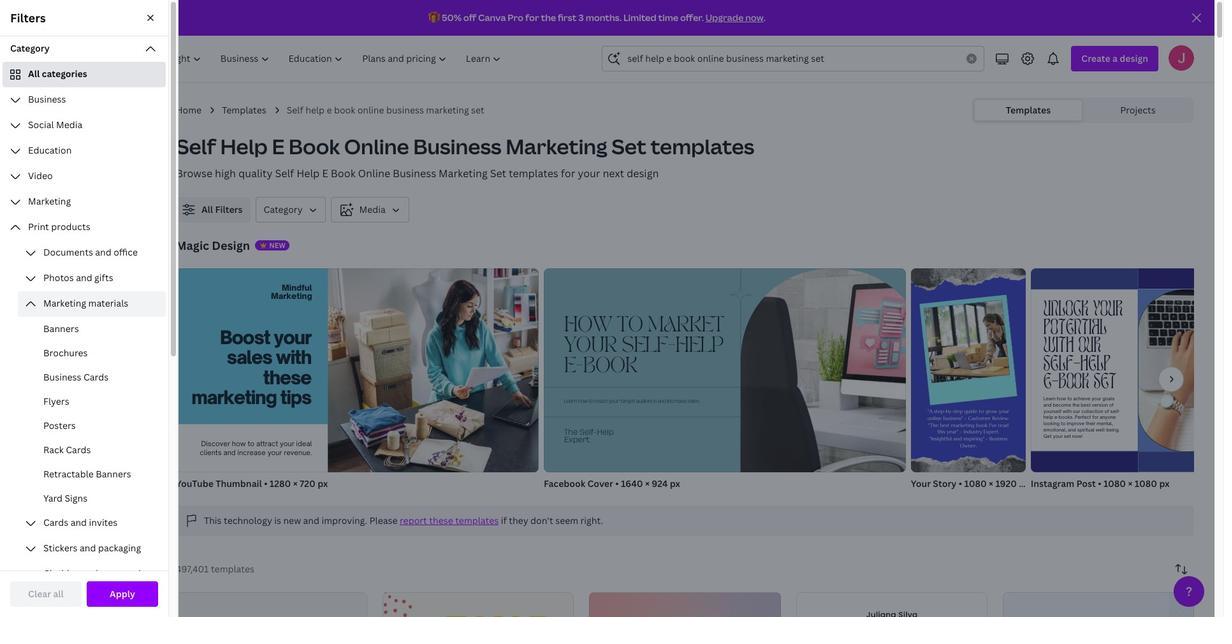 Task type: locate. For each thing, give the bounding box(es) containing it.
with up books.
[[1063, 409, 1072, 414]]

0 vertical spatial -
[[965, 415, 967, 422]]

0 vertical spatial online
[[358, 104, 384, 116]]

1 px from the left
[[318, 478, 328, 490]]

cards inside button
[[66, 444, 91, 456]]

book inside "a step-by-step guide to grow your online business" - customer review. "the best marketing book i've read this year" - industry expert. "insightful and inspiring" - business owner.
[[977, 422, 988, 429]]

3 px from the left
[[1020, 478, 1030, 490]]

photos down print products
[[43, 239, 74, 251]]

retractable banners
[[43, 468, 131, 480]]

photos inside photos and gifts dropdown button
[[43, 272, 74, 284]]

1 vertical spatial self
[[176, 133, 216, 160]]

× left 924 on the bottom
[[646, 478, 650, 490]]

1 vertical spatial these
[[430, 515, 453, 527]]

1 horizontal spatial how
[[579, 400, 588, 404]]

0 vertical spatial book
[[289, 133, 340, 160]]

stickers and packaging
[[43, 542, 141, 554]]

home link
[[176, 103, 202, 117]]

0 horizontal spatial e
[[272, 133, 285, 160]]

1 horizontal spatial home
[[176, 104, 202, 116]]

× for 924
[[646, 478, 650, 490]]

0 vertical spatial category
[[10, 42, 50, 54]]

self- down the market
[[622, 337, 676, 356]]

px
[[318, 478, 328, 490], [670, 478, 681, 490], [1020, 478, 1030, 490], [1160, 478, 1170, 490]]

self left e
[[287, 104, 304, 116]]

0 horizontal spatial canva
[[77, 145, 104, 157]]

0 vertical spatial set
[[472, 104, 485, 116]]

these inside boost your sales with these marketing tips
[[263, 366, 311, 389]]

your up version
[[1092, 396, 1102, 402]]

photos and gifts button
[[18, 266, 166, 292]]

accessories
[[100, 568, 151, 580]]

0 vertical spatial canva
[[478, 11, 506, 24]]

1 horizontal spatial self-
[[622, 337, 676, 356]]

to up become
[[1068, 396, 1073, 402]]

1 vertical spatial expert.
[[564, 437, 591, 444]]

× inside group
[[1129, 478, 1133, 490]]

our
[[1079, 337, 1102, 358]]

story
[[934, 478, 957, 490]]

your inside group
[[912, 478, 931, 490]]

0 vertical spatial marketing
[[426, 104, 469, 116]]

how up become
[[1058, 396, 1067, 402]]

creators
[[45, 327, 82, 339]]

increase inside discover how to attract your ideal clients and increase your revenue.
[[238, 449, 266, 457]]

0 horizontal spatial pro
[[107, 145, 121, 157]]

get inside button
[[60, 145, 75, 157]]

× left 720
[[293, 478, 298, 490]]

social media
[[28, 119, 82, 131]]

online up "the
[[928, 415, 942, 422]]

your content
[[18, 303, 67, 314]]

"insightful
[[930, 436, 952, 442]]

category
[[10, 42, 50, 54], [264, 204, 303, 216]]

increase inside facebook cover • 1640 × 924 px group
[[667, 400, 687, 404]]

these right the report at left bottom
[[430, 515, 453, 527]]

× for 1920
[[990, 478, 994, 490]]

e- down how
[[564, 357, 583, 377]]

1 horizontal spatial canva
[[478, 11, 506, 24]]

• right story on the bottom right
[[959, 478, 963, 490]]

cards down yard
[[43, 517, 68, 529]]

your left story on the bottom right
[[912, 478, 931, 490]]

online inside "a step-by-step guide to grow your online business" - customer review. "the best marketing book i've read this year" - industry expert. "insightful and inspiring" - business owner.
[[928, 415, 942, 422]]

mindful marketing
[[271, 283, 312, 301]]

market
[[648, 316, 724, 336]]

marketing inside youtube thumbnail • 1280 × 720 px group
[[271, 291, 312, 301]]

720
[[300, 478, 316, 490]]

canva inside button
[[77, 145, 104, 157]]

• inside youtube thumbnail • 1280 × 720 px group
[[264, 478, 268, 490]]

you
[[84, 327, 100, 339]]

0 horizontal spatial set
[[472, 104, 485, 116]]

upgrade now button
[[706, 11, 764, 24]]

to inside discover how to attract your ideal clients and increase your revenue.
[[248, 440, 255, 448]]

1 vertical spatial best
[[941, 422, 950, 429]]

with up the tips
[[276, 346, 311, 369]]

marketing down "sales"
[[192, 386, 277, 408]]

projects link
[[1085, 100, 1192, 121]]

marketing materials
[[43, 297, 128, 309]]

get down social media
[[60, 145, 75, 157]]

1 vertical spatial cards
[[66, 444, 91, 456]]

self right quality
[[275, 167, 294, 181]]

marketing down business"
[[952, 422, 975, 429]]

3 × from the left
[[990, 478, 994, 490]]

how for ideal
[[232, 440, 246, 448]]

attract
[[256, 440, 278, 448]]

increase for target
[[667, 400, 687, 404]]

self for help
[[287, 104, 304, 116]]

e- up become
[[1044, 373, 1059, 395]]

0 vertical spatial media
[[56, 119, 82, 131]]

0 horizontal spatial filters
[[10, 10, 46, 26]]

brochures
[[43, 347, 88, 359]]

clothing and accessories
[[43, 568, 151, 580]]

1 1080 from the left
[[965, 478, 987, 490]]

2 horizontal spatial -
[[986, 436, 989, 442]]

1 vertical spatial get
[[1044, 434, 1052, 439]]

all for all categories
[[28, 68, 40, 80]]

apply button
[[87, 582, 158, 607]]

set
[[612, 133, 647, 160], [490, 167, 507, 181], [1094, 373, 1117, 395]]

1 vertical spatial for
[[561, 167, 576, 181]]

how left reach
[[579, 400, 588, 404]]

0 vertical spatial self
[[287, 104, 304, 116]]

these
[[263, 366, 311, 389], [430, 515, 453, 527]]

our
[[1074, 409, 1081, 414]]

gifts
[[94, 272, 113, 284]]

px inside group
[[1160, 478, 1170, 490]]

book up reach
[[583, 357, 638, 377]]

flyers button
[[33, 390, 166, 414]]

report these templates link
[[400, 515, 499, 527]]

your left 'content'
[[18, 303, 35, 314]]

2 templates from the left
[[1007, 104, 1052, 116]]

1 vertical spatial -
[[960, 429, 963, 436]]

for down "collection"
[[1093, 415, 1099, 421]]

the inside unlock your potential with our self-help e-book set learn how to achieve your goals and become the best version of yourself with our collection of self- help e-books. perfect for anyone looking to improve their mental, emotional, and spiritual well-being. get your set now!
[[1073, 402, 1080, 408]]

1080 inside group
[[965, 478, 987, 490]]

cards
[[84, 371, 109, 383], [66, 444, 91, 456], [43, 517, 68, 529]]

canva right off at the left of the page
[[478, 11, 506, 24]]

and
[[95, 246, 111, 258], [76, 272, 92, 284], [658, 400, 667, 404], [1044, 402, 1052, 408], [1069, 427, 1077, 433], [954, 436, 962, 442], [224, 449, 236, 457], [303, 515, 320, 527], [71, 517, 87, 529], [80, 542, 96, 554], [82, 568, 98, 580]]

1 horizontal spatial help
[[1044, 415, 1054, 421]]

the left first
[[541, 11, 556, 24]]

learn up 'yourself'
[[1044, 396, 1056, 402]]

mental,
[[1097, 421, 1114, 427]]

1 × from the left
[[293, 478, 298, 490]]

cards down brochures button
[[84, 371, 109, 383]]

0 horizontal spatial 1080
[[965, 478, 987, 490]]

for left first
[[526, 11, 539, 24]]

ideal
[[296, 440, 312, 448]]

book down customer
[[977, 422, 988, 429]]

1 vertical spatial increase
[[238, 449, 266, 457]]

2 px from the left
[[670, 478, 681, 490]]

for left next
[[561, 167, 576, 181]]

1 photos from the top
[[43, 239, 74, 251]]

browse
[[176, 167, 213, 181]]

and down improve
[[1069, 427, 1077, 433]]

your down how
[[564, 337, 617, 356]]

× left 1920
[[990, 478, 994, 490]]

learn left reach
[[564, 400, 578, 404]]

online
[[344, 133, 409, 160], [358, 167, 391, 181]]

book inside how to market your self-help e-book
[[583, 357, 638, 377]]

self- inside how to market your self-help e-book
[[622, 337, 676, 356]]

expert. down the i've
[[984, 429, 1000, 436]]

0 vertical spatial photos
[[43, 239, 74, 251]]

tips
[[280, 386, 311, 408]]

documents and office button
[[18, 241, 166, 266]]

0 horizontal spatial best
[[941, 422, 950, 429]]

don't
[[531, 515, 554, 527]]

with inside boost your sales with these marketing tips
[[276, 346, 311, 369]]

your up our
[[1094, 300, 1123, 322]]

book
[[334, 104, 356, 116], [583, 357, 638, 377], [977, 422, 988, 429]]

1 vertical spatial home
[[75, 180, 100, 192]]

0 horizontal spatial home
[[75, 180, 100, 192]]

home up all templates link
[[75, 180, 100, 192]]

all categories
[[28, 68, 87, 80]]

0 vertical spatial help
[[306, 104, 325, 116]]

cards inside button
[[84, 371, 109, 383]]

• right the post
[[1099, 478, 1102, 490]]

0 vertical spatial best
[[1081, 402, 1091, 408]]

1 vertical spatial marketing
[[192, 386, 277, 408]]

cards right 'rack'
[[66, 444, 91, 456]]

potential
[[1044, 319, 1107, 340]]

0 horizontal spatial online
[[358, 104, 384, 116]]

to right back
[[64, 180, 73, 192]]

all filters
[[202, 204, 243, 216]]

how inside discover how to attract your ideal clients and increase your revenue.
[[232, 440, 246, 448]]

2 1080 from the left
[[1104, 478, 1127, 490]]

video button
[[3, 164, 166, 189]]

0 horizontal spatial learn
[[564, 400, 578, 404]]

and right audience
[[658, 400, 667, 404]]

2 vertical spatial book
[[977, 422, 988, 429]]

1 horizontal spatial increase
[[667, 400, 687, 404]]

all up magic design
[[202, 204, 213, 216]]

0 vertical spatial pro
[[508, 11, 524, 24]]

1 vertical spatial set
[[490, 167, 507, 181]]

0 horizontal spatial expert.
[[564, 437, 591, 444]]

2 horizontal spatial marketing
[[952, 422, 975, 429]]

0 horizontal spatial how
[[232, 440, 246, 448]]

e up category button
[[322, 167, 329, 181]]

1 horizontal spatial best
[[1081, 402, 1091, 408]]

online left business
[[358, 104, 384, 116]]

offer.
[[681, 11, 704, 24]]

how inside facebook cover • 1640 × 924 px group
[[579, 400, 588, 404]]

2 vertical spatial -
[[986, 436, 989, 442]]

category up all categories
[[10, 42, 50, 54]]

help up looking
[[1044, 415, 1054, 421]]

how right discover
[[232, 440, 246, 448]]

increase left sales.
[[667, 400, 687, 404]]

0 horizontal spatial increase
[[238, 449, 266, 457]]

1 horizontal spatial get
[[1044, 434, 1052, 439]]

1 vertical spatial pro
[[107, 145, 121, 157]]

category inside category button
[[264, 204, 303, 216]]

1 horizontal spatial all
[[43, 210, 55, 222]]

of up anyone
[[1105, 409, 1110, 414]]

- down guide
[[965, 415, 967, 422]]

0 vertical spatial expert.
[[984, 429, 1000, 436]]

1 vertical spatial e
[[322, 167, 329, 181]]

set left now! at the right
[[1065, 434, 1072, 439]]

photos for photos and gifts
[[43, 272, 74, 284]]

1 horizontal spatial these
[[430, 515, 453, 527]]

1 vertical spatial canva
[[77, 145, 104, 157]]

for inside unlock your potential with our self-help e-book set learn how to achieve your goals and become the best version of yourself with our collection of self- help e-books. perfect for anyone looking to improve their mental, emotional, and spiritual well-being. get your set now!
[[1093, 415, 1099, 421]]

how
[[564, 316, 613, 336]]

2 horizontal spatial all
[[202, 204, 213, 216]]

0 horizontal spatial -
[[960, 429, 963, 436]]

photos down documents
[[43, 272, 74, 284]]

0 horizontal spatial these
[[263, 366, 311, 389]]

0 vertical spatial book
[[334, 104, 356, 116]]

× inside group
[[646, 478, 650, 490]]

1 horizontal spatial expert.
[[984, 429, 1000, 436]]

marketing
[[506, 133, 608, 160], [439, 167, 488, 181], [28, 195, 71, 207], [271, 291, 312, 301], [43, 297, 86, 309]]

category button
[[256, 197, 326, 223]]

• inside your story • 1080 × 1920 px group
[[959, 478, 963, 490]]

1 horizontal spatial learn
[[1044, 396, 1056, 402]]

4 px from the left
[[1160, 478, 1170, 490]]

a
[[72, 588, 77, 600]]

and up 'yourself'
[[1044, 402, 1052, 408]]

online
[[358, 104, 384, 116], [928, 415, 942, 422]]

business
[[28, 93, 66, 105], [413, 133, 502, 160], [393, 167, 436, 181], [43, 371, 81, 383], [990, 436, 1008, 442]]

marketing inside "a step-by-step guide to grow your online business" - customer review. "the best marketing book i've read this year" - industry expert. "insightful and inspiring" - business owner.
[[952, 422, 975, 429]]

your story • 1080 × 1920 px group
[[899, 260, 1042, 491]]

your right reach
[[609, 400, 620, 404]]

business inside "a step-by-step guide to grow your online business" - customer review. "the best marketing book i've read this year" - industry expert. "insightful and inspiring" - business owner.
[[990, 436, 1008, 442]]

filters inside button
[[215, 204, 243, 216]]

set
[[472, 104, 485, 116], [1065, 434, 1072, 439]]

increase for ideal
[[238, 449, 266, 457]]

home
[[176, 104, 202, 116], [75, 180, 100, 192]]

is
[[274, 515, 281, 527]]

business up the starred
[[43, 371, 81, 383]]

2 horizontal spatial for
[[1093, 415, 1099, 421]]

your down mindful marketing on the left top of page
[[274, 327, 311, 349]]

the up our
[[1073, 402, 1080, 408]]

help left e
[[306, 104, 325, 116]]

yellow minimalist self-help book cover image
[[797, 593, 988, 618]]

2 horizontal spatial how
[[1058, 396, 1067, 402]]

0 vertical spatial online
[[344, 133, 409, 160]]

1 vertical spatial book
[[331, 167, 356, 181]]

your up "review." in the right of the page
[[999, 409, 1010, 415]]

1 vertical spatial help
[[1044, 415, 1054, 421]]

red simple self-help book cover image
[[176, 593, 368, 618]]

stickers
[[43, 542, 78, 554]]

media inside dropdown button
[[56, 119, 82, 131]]

set inside unlock your potential with our self-help e-book set learn how to achieve your goals and become the best version of yourself with our collection of self- help e-books. perfect for anyone looking to improve their mental, emotional, and spiritual well-being. get your set now!
[[1094, 373, 1117, 395]]

step-
[[935, 409, 946, 415]]

2 vertical spatial self
[[275, 167, 294, 181]]

2 × from the left
[[646, 478, 650, 490]]

- right 'year"'
[[960, 429, 963, 436]]

px for your story • 1080 × 1920 px
[[1020, 478, 1030, 490]]

924
[[652, 478, 668, 490]]

• left 1280
[[264, 478, 268, 490]]

1 vertical spatial set
[[1065, 434, 1072, 439]]

1 horizontal spatial banners
[[96, 468, 131, 480]]

1 vertical spatial media
[[360, 204, 386, 216]]

learn inside unlock your potential with our self-help e-book set learn how to achieve your goals and become the best version of yourself with our collection of self- help e-books. perfect for anyone looking to improve their mental, emotional, and spiritual well-being. get your set now!
[[1044, 396, 1056, 402]]

1080 for story
[[965, 478, 987, 490]]

photos link
[[18, 233, 158, 258]]

your inside unlock your potential with our self-help e-book set learn how to achieve your goals and become the best version of yourself with our collection of self- help e-books. perfect for anyone looking to improve their mental, emotional, and spiritual well-being. get your set now!
[[1094, 300, 1123, 322]]

instagram post • 1080 × 1080 px group
[[1031, 269, 1225, 491]]

help inside unlock your potential with our self-help e-book set learn how to achieve your goals and become the best version of yourself with our collection of self- help e-books. perfect for anyone looking to improve their mental, emotional, and spiritual well-being. get your set now!
[[1044, 415, 1054, 421]]

learn how to reach your target audience and increase sales.
[[564, 400, 700, 404]]

and down cards and invites dropdown button
[[80, 542, 96, 554]]

colourful self help development book cover image
[[383, 593, 574, 618]]

2 vertical spatial set
[[1094, 373, 1117, 395]]

1 horizontal spatial e-
[[1044, 373, 1059, 395]]

help down reach
[[597, 429, 614, 436]]

with left our
[[1044, 337, 1075, 358]]

help down the market
[[676, 337, 724, 356]]

best
[[1081, 402, 1091, 408], [941, 422, 950, 429]]

online down self help e book online business marketing set
[[344, 133, 409, 160]]

1 vertical spatial filters
[[215, 204, 243, 216]]

book
[[289, 133, 340, 160], [331, 167, 356, 181], [1059, 373, 1090, 395]]

business down read
[[990, 436, 1008, 442]]

business
[[387, 104, 424, 116]]

0 vertical spatial filters
[[10, 10, 46, 26]]

self- down potential
[[1044, 355, 1081, 376]]

1 vertical spatial category
[[264, 204, 303, 216]]

all down back
[[43, 210, 55, 222]]

• for youtube thumbnail • 1280 × 720 px
[[264, 478, 268, 490]]

filters up design
[[215, 204, 243, 216]]

• inside instagram post • 1080 × 1080 px group
[[1099, 478, 1102, 490]]

increase
[[667, 400, 687, 404], [238, 449, 266, 457]]

with
[[1044, 337, 1075, 358], [276, 346, 311, 369], [1063, 409, 1072, 414]]

0 vertical spatial increase
[[667, 400, 687, 404]]

all for all templates
[[43, 210, 55, 222]]

banners down 'content'
[[43, 323, 79, 335]]

2 horizontal spatial self-
[[1044, 355, 1081, 376]]

your inside "a step-by-step guide to grow your online business" - customer review. "the best marketing book i've read this year" - industry expert. "insightful and inspiring" - business owner.
[[999, 409, 1010, 415]]

online up media button
[[358, 167, 391, 181]]

and inside "a step-by-step guide to grow your online business" - customer review. "the best marketing book i've read this year" - industry expert. "insightful and inspiring" - business owner.
[[954, 436, 962, 442]]

1 vertical spatial online
[[928, 415, 942, 422]]

• for instagram post • 1080 × 1080 px
[[1099, 478, 1102, 490]]

2 photos from the top
[[43, 272, 74, 284]]

0 vertical spatial set
[[612, 133, 647, 160]]

version
[[1093, 402, 1109, 408]]

1 horizontal spatial book
[[583, 357, 638, 377]]

best inside "a step-by-step guide to grow your online business" - customer review. "the best marketing book i've read this year" - industry expert. "insightful and inspiring" - business owner.
[[941, 422, 950, 429]]

e up quality
[[272, 133, 285, 160]]

cards for business cards
[[84, 371, 109, 383]]

self help e book online business marketing set templates browse high quality self help e book online business marketing set templates for your next design
[[176, 133, 755, 181]]

photos inside photos link
[[43, 239, 74, 251]]

and left office
[[95, 246, 111, 258]]

help up quality
[[220, 133, 268, 160]]

book down e
[[289, 133, 340, 160]]

clothing and accessories button
[[18, 562, 166, 588]]

inspiring"
[[964, 436, 985, 442]]

brochures button
[[33, 341, 166, 366]]

4 × from the left
[[1129, 478, 1133, 490]]

marketing materials button
[[18, 292, 166, 317]]

px inside group
[[670, 478, 681, 490]]

content
[[37, 303, 67, 314]]

0 horizontal spatial media
[[56, 119, 82, 131]]

home left templates link
[[176, 104, 202, 116]]

0 horizontal spatial banners
[[43, 323, 79, 335]]

media
[[56, 119, 82, 131], [360, 204, 386, 216]]

e
[[272, 133, 285, 160], [322, 167, 329, 181]]

best down "achieve"
[[1081, 402, 1091, 408]]

mindful
[[282, 283, 312, 293]]

how
[[1058, 396, 1067, 402], [579, 400, 588, 404], [232, 440, 246, 448]]

best up this
[[941, 422, 950, 429]]

to right how
[[617, 316, 643, 336]]

book up "achieve"
[[1059, 373, 1090, 395]]

1 horizontal spatial the
[[1073, 402, 1080, 408]]

- right inspiring"
[[986, 436, 989, 442]]

None search field
[[602, 46, 985, 71]]

pro right off at the left of the page
[[508, 11, 524, 24]]

• inside facebook cover • 1640 × 924 px group
[[616, 478, 619, 490]]

0 vertical spatial cards
[[84, 371, 109, 383]]

and inside 'dropdown button'
[[80, 542, 96, 554]]

0 horizontal spatial category
[[10, 42, 50, 54]]

1 vertical spatial book
[[583, 357, 638, 377]]

get down emotional,
[[1044, 434, 1052, 439]]

🎁 50% off canva pro for the first 3 months. limited time offer. upgrade now .
[[429, 11, 766, 24]]

sales
[[227, 346, 272, 369]]

self up browse
[[176, 133, 216, 160]]

1 horizontal spatial e
[[322, 167, 329, 181]]

achieve
[[1074, 396, 1091, 402]]

2 horizontal spatial book
[[977, 422, 988, 429]]

learn inside facebook cover • 1640 × 924 px group
[[564, 400, 578, 404]]

1 horizontal spatial for
[[561, 167, 576, 181]]

youtube thumbnail • 1280 × 720 px group
[[176, 269, 539, 491]]

your inside self help e book online business marketing set templates browse high quality self help e book online business marketing set templates for your next design
[[578, 167, 601, 181]]

and right new
[[303, 515, 320, 527]]

business up free
[[28, 93, 66, 105]]

to up customer
[[979, 409, 984, 415]]



Task type: describe. For each thing, give the bounding box(es) containing it.
if
[[501, 515, 507, 527]]

50%
[[442, 11, 462, 24]]

1 templates from the left
[[222, 104, 266, 116]]

business"
[[944, 415, 964, 422]]

px for instagram post • 1080 × 1080 px
[[1160, 478, 1170, 490]]

help inside unlock your potential with our self-help e-book set learn how to achieve your goals and become the best version of yourself with our collection of self- help e-books. perfect for anyone looking to improve their mental, emotional, and spiritual well-being. get your set now!
[[1081, 355, 1111, 376]]

1 vertical spatial online
[[358, 167, 391, 181]]

help inside how to market your self-help e-book
[[676, 337, 724, 356]]

your inside facebook cover • 1640 × 924 px group
[[609, 400, 620, 404]]

best inside unlock your potential with our self-help e-book set learn how to achieve your goals and become the best version of yourself with our collection of self- help e-books. perfect for anyone looking to improve their mental, emotional, and spiritual well-being. get your set now!
[[1081, 402, 1091, 408]]

e
[[327, 104, 332, 116]]

limited
[[624, 11, 657, 24]]

categories
[[42, 68, 87, 80]]

facebook cover • 1640 × 924 px group
[[544, 269, 927, 491]]

all templates link
[[18, 204, 158, 228]]

1 horizontal spatial -
[[965, 415, 967, 422]]

1 horizontal spatial pro
[[508, 11, 524, 24]]

yard
[[43, 493, 63, 505]]

to down books.
[[1062, 421, 1066, 427]]

i've
[[990, 422, 997, 429]]

free •
[[51, 117, 73, 128]]

customer
[[969, 415, 991, 422]]

• right free
[[70, 117, 73, 128]]

3
[[579, 11, 584, 24]]

templates link
[[222, 103, 266, 117]]

497,401 templates
[[176, 563, 255, 575]]

top level navigation element
[[112, 46, 513, 71]]

e-
[[1055, 415, 1059, 421]]

improving.
[[322, 515, 367, 527]]

the self-help expert.
[[564, 429, 614, 444]]

unlock
[[1044, 300, 1089, 322]]

to inside how to market your self-help e-book
[[617, 316, 643, 336]]

e- inside how to market your self-help e-book
[[564, 357, 583, 377]]

0 horizontal spatial the
[[541, 11, 556, 24]]

to left reach
[[589, 400, 594, 404]]

set inside unlock your potential with our self-help e-book set learn how to achieve your goals and become the best version of yourself with our collection of self- help e-books. perfect for anyone looking to improve their mental, emotional, and spiritual well-being. get your set now!
[[1065, 434, 1072, 439]]

back
[[41, 180, 61, 192]]

design
[[627, 167, 659, 181]]

posters
[[43, 420, 76, 432]]

this
[[938, 429, 946, 436]]

to inside "a step-by-step guide to grow your online business" - customer review. "the best marketing book i've read this year" - industry expert. "insightful and inspiring" - business owner.
[[979, 409, 984, 415]]

× for 720
[[293, 478, 298, 490]]

0 vertical spatial banners
[[43, 323, 79, 335]]

• for your story • 1080 × 1920 px
[[959, 478, 963, 490]]

and left gifts
[[76, 272, 92, 284]]

and up team
[[82, 568, 98, 580]]

all for all filters
[[202, 204, 213, 216]]

social
[[28, 119, 54, 131]]

thumbnail
[[216, 478, 262, 490]]

create a team
[[41, 588, 101, 600]]

e- inside unlock your potential with our self-help e-book set learn how to achieve your goals and become the best version of yourself with our collection of self- help e-books. perfect for anyone looking to improve their mental, emotional, and spiritual well-being. get your set now!
[[1044, 373, 1059, 395]]

reach
[[595, 400, 608, 404]]

self- inside unlock your potential with our self-help e-book set learn how to achieve your goals and become the best version of yourself with our collection of self- help e-books. perfect for anyone looking to improve their mental, emotional, and spiritual well-being. get your set now!
[[1044, 355, 1081, 376]]

help up category button
[[297, 167, 320, 181]]

boost your sales with these marketing tips
[[192, 327, 311, 408]]

your down attract
[[268, 449, 282, 457]]

print products button
[[3, 215, 166, 241]]

business up media button
[[393, 167, 436, 181]]

marketing inside boost your sales with these marketing tips
[[192, 386, 277, 408]]

back to home link
[[10, 174, 166, 199]]

how for target
[[579, 400, 588, 404]]

for inside self help e book online business marketing set templates browse high quality self help e book online business marketing set templates for your next design
[[561, 167, 576, 181]]

0 horizontal spatial set
[[490, 167, 507, 181]]

how inside unlock your potential with our self-help e-book set learn how to achieve your goals and become the best version of yourself with our collection of self- help e-books. perfect for anyone looking to improve their mental, emotional, and spiritual well-being. get your set now!
[[1058, 396, 1067, 402]]

social media button
[[3, 113, 166, 138]]

clothing
[[43, 568, 80, 580]]

× for 1080
[[1129, 478, 1133, 490]]

and inside facebook cover • 1640 × 924 px group
[[658, 400, 667, 404]]

1 vertical spatial banners
[[96, 468, 131, 480]]

banners button
[[33, 317, 166, 341]]

px for facebook cover • 1640 × 924 px
[[670, 478, 681, 490]]

3 1080 from the left
[[1135, 478, 1158, 490]]

your inside boost your sales with these marketing tips
[[274, 327, 311, 349]]

rack cards
[[43, 444, 91, 456]]

creators you follow link
[[10, 320, 166, 346]]

with for self-
[[1044, 337, 1075, 358]]

cover
[[588, 478, 614, 490]]

back to home
[[41, 180, 100, 192]]

expert. inside the 'the self-help expert.'
[[564, 437, 591, 444]]

get canva pro
[[60, 145, 121, 157]]

boost
[[220, 327, 270, 349]]

please
[[370, 515, 398, 527]]

now!
[[1073, 434, 1083, 439]]

.
[[764, 11, 766, 24]]

1920
[[996, 478, 1018, 490]]

media button
[[331, 197, 409, 223]]

guide
[[965, 409, 978, 415]]

0 vertical spatial of
[[1110, 402, 1114, 408]]

target
[[621, 400, 635, 404]]

px for youtube thumbnail • 1280 × 720 px
[[318, 478, 328, 490]]

1640
[[621, 478, 643, 490]]

1280
[[270, 478, 291, 490]]

education
[[28, 144, 72, 156]]

your up revenue.
[[280, 440, 295, 448]]

materials
[[88, 297, 128, 309]]

media inside button
[[360, 204, 386, 216]]

pro inside button
[[107, 145, 121, 157]]

new
[[284, 515, 301, 527]]

how to market your self-help e-book
[[564, 316, 724, 377]]

business down business
[[413, 133, 502, 160]]

yard signs button
[[33, 487, 166, 511]]

0 horizontal spatial book
[[334, 104, 356, 116]]

self for help
[[176, 133, 216, 160]]

get inside unlock your potential with our self-help e-book set learn how to achieve your goals and become the best version of yourself with our collection of self- help e-books. perfect for anyone looking to improve their mental, emotional, and spiritual well-being. get your set now!
[[1044, 434, 1052, 439]]

magic design
[[176, 238, 250, 253]]

black and pink geometric lines self help book cover image
[[590, 593, 781, 618]]

0 horizontal spatial for
[[526, 11, 539, 24]]

your story • 1080 × 1920 px
[[912, 478, 1030, 490]]

book inside unlock your potential with our self-help e-book set learn how to achieve your goals and become the best version of yourself with our collection of self- help e-books. perfect for anyone looking to improve their mental, emotional, and spiritual well-being. get your set now!
[[1059, 373, 1090, 395]]

year"
[[947, 429, 959, 436]]

"a
[[928, 409, 933, 415]]

collection
[[1082, 409, 1104, 414]]

yard signs
[[43, 493, 88, 505]]

design
[[212, 238, 250, 253]]

• for facebook cover • 1640 × 924 px
[[616, 478, 619, 490]]

self- inside the 'the self-help expert.'
[[580, 429, 597, 436]]

help inside the 'the self-help expert.'
[[597, 429, 614, 436]]

anyone
[[1100, 415, 1117, 421]]

cards inside dropdown button
[[43, 517, 68, 529]]

your inside how to market your self-help e-book
[[564, 337, 617, 356]]

expert. inside "a step-by-step guide to grow your online business" - customer review. "the best marketing book i've read this year" - industry expert. "insightful and inspiring" - business owner.
[[984, 429, 1000, 436]]

starred
[[45, 388, 77, 400]]

they
[[509, 515, 529, 527]]

blue minimalist business e-book instagram story image
[[1003, 593, 1195, 618]]

apply
[[110, 588, 135, 600]]

discover
[[201, 440, 230, 448]]

flyers
[[43, 396, 69, 408]]

facebook
[[544, 478, 586, 490]]

business inside dropdown button
[[28, 93, 66, 105]]

1
[[85, 117, 89, 128]]

upgrade
[[706, 11, 744, 24]]

all filters button
[[176, 197, 251, 223]]

your down emotional,
[[1054, 434, 1063, 439]]

clear
[[28, 588, 51, 600]]

business inside button
[[43, 371, 81, 383]]

youtube thumbnail • 1280 × 720 px
[[176, 478, 328, 490]]

audience
[[636, 400, 657, 404]]

office
[[114, 246, 138, 258]]

icons
[[43, 269, 67, 281]]

improve
[[1067, 421, 1085, 427]]

unlock your potential with our self-help e-book set learn how to achieve your goals and become the best version of yourself with our collection of self- help e-books. perfect for anyone looking to improve their mental, emotional, and spiritual well-being. get your set now!
[[1044, 300, 1123, 439]]

next
[[603, 167, 625, 181]]

post
[[1077, 478, 1097, 490]]

cards for rack cards
[[66, 444, 91, 456]]

to inside back to home link
[[64, 180, 73, 192]]

personal
[[51, 103, 89, 115]]

497,401
[[176, 563, 209, 575]]

print products
[[28, 221, 90, 233]]

and down signs
[[71, 517, 87, 529]]

and inside discover how to attract your ideal clients and increase your revenue.
[[224, 449, 236, 457]]

1080 for post
[[1104, 478, 1127, 490]]

business cards button
[[33, 366, 166, 390]]

youtube
[[176, 478, 214, 490]]

all categories button
[[3, 62, 166, 87]]

photos for photos
[[43, 239, 74, 251]]

0 vertical spatial home
[[176, 104, 202, 116]]

0 vertical spatial e
[[272, 133, 285, 160]]

this technology is new and improving. please report these templates if they don't seem right.
[[204, 515, 604, 527]]

1 vertical spatial of
[[1105, 409, 1110, 414]]

photos and gifts
[[43, 272, 113, 284]]

category inside category dropdown button
[[10, 42, 50, 54]]

discover how to attract your ideal clients and increase your revenue.
[[200, 440, 312, 457]]

with for marketing
[[276, 346, 311, 369]]



Task type: vqa. For each thing, say whether or not it's contained in the screenshot.
the rightmost The Try
no



